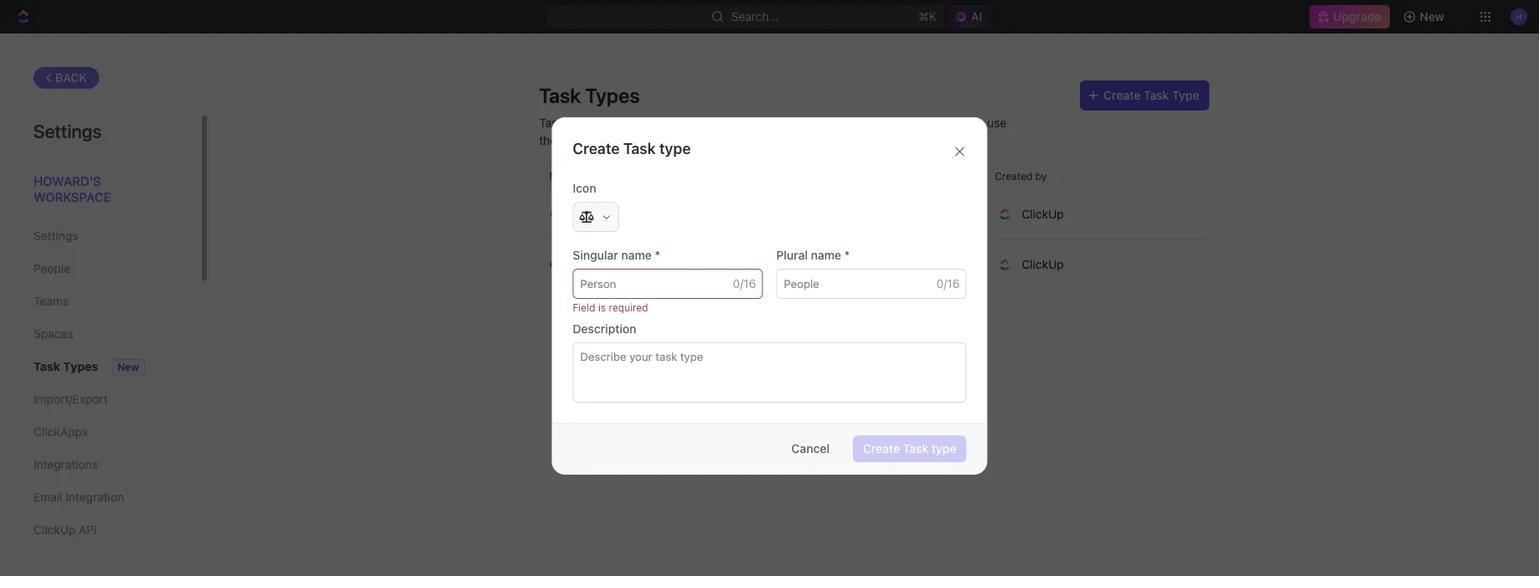 Task type: vqa. For each thing, say whether or not it's contained in the screenshot.
tree
no



Task type: locate. For each thing, give the bounding box(es) containing it.
name
[[550, 170, 577, 182]]

1 vertical spatial create task type
[[864, 442, 957, 456]]

clickup api
[[34, 524, 97, 537]]

task types up import/export
[[34, 360, 98, 374]]

0 vertical spatial type
[[660, 139, 691, 157]]

0 horizontal spatial name
[[622, 249, 652, 262]]

tasks left to
[[940, 116, 971, 130]]

epics,
[[646, 133, 679, 147]]

name
[[622, 249, 652, 262], [811, 249, 842, 262]]

back
[[55, 71, 87, 85]]

Describe your task type text field
[[573, 343, 967, 403]]

for down can
[[570, 133, 585, 147]]

like
[[625, 133, 643, 147]]

2 horizontal spatial create
[[1104, 88, 1141, 102]]

0 vertical spatial for
[[642, 116, 657, 130]]

settings
[[34, 120, 102, 142], [34, 229, 78, 243]]

1 horizontal spatial types
[[585, 84, 640, 107]]

2 name from the left
[[811, 249, 842, 262]]

0/16
[[733, 277, 757, 291], [937, 277, 960, 291]]

1 tasks from the left
[[539, 116, 570, 130]]

for
[[642, 116, 657, 130], [570, 133, 585, 147]]

1 vertical spatial settings
[[34, 229, 78, 243]]

name for singular
[[622, 249, 652, 262]]

plural
[[777, 249, 808, 262]]

create right cancel
[[864, 442, 901, 456]]

0 horizontal spatial 0/16
[[733, 277, 757, 291]]

email
[[34, 491, 62, 505]]

new right upgrade
[[1421, 10, 1445, 23]]

* up the people field
[[845, 249, 850, 262]]

1 horizontal spatial new
[[1421, 10, 1445, 23]]

type
[[660, 139, 691, 157], [932, 442, 957, 456]]

type inside button
[[932, 442, 957, 456]]

import/export link
[[34, 386, 167, 414]]

used
[[613, 116, 639, 130]]

1 horizontal spatial tasks
[[940, 116, 971, 130]]

0 vertical spatial new
[[1421, 10, 1445, 23]]

required
[[609, 302, 649, 314]]

name for plural
[[811, 249, 842, 262]]

clickup
[[1022, 207, 1064, 221], [1022, 258, 1064, 272], [34, 524, 76, 537]]

create down be
[[573, 139, 620, 157]]

0 horizontal spatial type
[[660, 139, 691, 157]]

tasks can be used for anything in clickup. customize names and icons of tasks to use them for things like epics, customers, people, invoices, 1on1s.
[[539, 116, 1007, 147]]

* up person field
[[655, 249, 661, 262]]

types
[[585, 84, 640, 107], [63, 360, 98, 374]]

invoices,
[[791, 133, 838, 147]]

1 horizontal spatial for
[[642, 116, 657, 130]]

create task type
[[573, 139, 691, 157], [864, 442, 957, 456]]

settings link
[[34, 222, 167, 251]]

task types up can
[[539, 84, 640, 107]]

customers,
[[682, 133, 744, 147]]

settings up howard's
[[34, 120, 102, 142]]

1 horizontal spatial name
[[811, 249, 842, 262]]

email integration link
[[34, 484, 167, 512]]

1 horizontal spatial 0/16
[[937, 277, 960, 291]]

1 horizontal spatial *
[[845, 249, 850, 262]]

import/export
[[34, 393, 108, 407]]

name right plural
[[811, 249, 842, 262]]

description
[[573, 322, 637, 336]]

cancel
[[792, 442, 830, 456]]

to
[[974, 116, 985, 130]]

task (default)
[[576, 207, 646, 221]]

0 horizontal spatial *
[[655, 249, 661, 262]]

clickup inside settings "element"
[[34, 524, 76, 537]]

them
[[539, 133, 567, 147]]

0 horizontal spatial tasks
[[539, 116, 570, 130]]

upgrade link
[[1311, 5, 1390, 29]]

new inside settings "element"
[[118, 362, 139, 373]]

settings element
[[0, 34, 210, 577]]

1 horizontal spatial task types
[[539, 84, 640, 107]]

1 vertical spatial create
[[573, 139, 620, 157]]

types up import/export
[[63, 360, 98, 374]]

spaces
[[34, 327, 73, 341]]

Person field
[[573, 269, 763, 299]]

be
[[596, 116, 609, 130]]

clickup for task
[[1022, 207, 1064, 221]]

singular
[[573, 249, 619, 262]]

1 horizontal spatial create task type
[[864, 442, 957, 456]]

2 vertical spatial create
[[864, 442, 901, 456]]

2 vertical spatial clickup
[[34, 524, 76, 537]]

howard's workspace
[[34, 174, 111, 205]]

1 vertical spatial new
[[118, 362, 139, 373]]

2 * from the left
[[845, 249, 850, 262]]

0 vertical spatial create task type
[[573, 139, 691, 157]]

tasks up the them
[[539, 116, 570, 130]]

2 0/16 from the left
[[937, 277, 960, 291]]

settings up people
[[34, 229, 78, 243]]

1 vertical spatial type
[[932, 442, 957, 456]]

types inside settings "element"
[[63, 360, 98, 374]]

name right singular
[[622, 249, 652, 262]]

1 horizontal spatial type
[[932, 442, 957, 456]]

1 vertical spatial clickup
[[1022, 258, 1064, 272]]

0 horizontal spatial new
[[118, 362, 139, 373]]

cancel button
[[782, 436, 840, 463]]

upgrade
[[1334, 10, 1382, 23]]

0 horizontal spatial task types
[[34, 360, 98, 374]]

create
[[1104, 88, 1141, 102], [573, 139, 620, 157], [864, 442, 901, 456]]

types up be
[[585, 84, 640, 107]]

of
[[926, 116, 937, 130]]

1 vertical spatial for
[[570, 133, 585, 147]]

1 vertical spatial task types
[[34, 360, 98, 374]]

0 vertical spatial types
[[585, 84, 640, 107]]

tasks
[[539, 116, 570, 130], [940, 116, 971, 130]]

create left type
[[1104, 88, 1141, 102]]

task
[[539, 84, 581, 107], [1144, 88, 1170, 102], [624, 139, 656, 157], [576, 207, 602, 221], [34, 360, 60, 374], [904, 442, 929, 456]]

0 vertical spatial clickup
[[1022, 207, 1064, 221]]

singular name *
[[573, 249, 661, 262]]

0 vertical spatial settings
[[34, 120, 102, 142]]

1 vertical spatial types
[[63, 360, 98, 374]]

0 horizontal spatial types
[[63, 360, 98, 374]]

names
[[832, 116, 868, 130]]

*
[[655, 249, 661, 262], [845, 249, 850, 262]]

things
[[588, 133, 622, 147]]

0 horizontal spatial create
[[573, 139, 620, 157]]

0 horizontal spatial create task type
[[573, 139, 691, 157]]

new
[[1421, 10, 1445, 23], [118, 362, 139, 373]]

0 vertical spatial create
[[1104, 88, 1141, 102]]

1 * from the left
[[655, 249, 661, 262]]

customize
[[771, 116, 829, 130]]

2 settings from the top
[[34, 229, 78, 243]]

for up the epics,
[[642, 116, 657, 130]]

field
[[573, 302, 596, 314]]

task types
[[539, 84, 640, 107], [34, 360, 98, 374]]

new up import/export "link" on the bottom of page
[[118, 362, 139, 373]]

1 name from the left
[[622, 249, 652, 262]]



Task type: describe. For each thing, give the bounding box(es) containing it.
teams
[[34, 295, 69, 308]]

teams link
[[34, 288, 167, 316]]

1 0/16 from the left
[[733, 277, 757, 291]]

scale balanced image
[[580, 211, 594, 223]]

task inside settings "element"
[[34, 360, 60, 374]]

people link
[[34, 255, 167, 283]]

new inside new button
[[1421, 10, 1445, 23]]

field is required
[[573, 302, 649, 314]]

clickup.
[[723, 116, 768, 130]]

1 horizontal spatial create
[[864, 442, 901, 456]]

create task type button
[[1081, 80, 1210, 111]]

clickup for milestone
[[1022, 258, 1064, 272]]

and
[[871, 116, 891, 130]]

clickapps
[[34, 425, 88, 439]]

spaces link
[[34, 320, 167, 349]]

use
[[988, 116, 1007, 130]]

task types inside settings "element"
[[34, 360, 98, 374]]

people,
[[747, 133, 788, 147]]

integration
[[66, 491, 124, 505]]

api
[[79, 524, 97, 537]]

howard's
[[34, 174, 101, 188]]

is
[[599, 302, 606, 314]]

created
[[995, 170, 1033, 182]]

People field
[[777, 269, 967, 299]]

integrations
[[34, 458, 98, 472]]

clickapps link
[[34, 418, 167, 447]]

plural name *
[[777, 249, 850, 262]]

type
[[1173, 88, 1200, 102]]

create task type inside button
[[864, 442, 957, 456]]

integrations link
[[34, 451, 167, 480]]

icon
[[573, 181, 597, 195]]

1on1s.
[[841, 133, 875, 147]]

can
[[573, 116, 593, 130]]

search...
[[732, 10, 779, 23]]

clickup api link
[[34, 516, 167, 545]]

new button
[[1397, 3, 1455, 30]]

in
[[710, 116, 720, 130]]

2 tasks from the left
[[940, 116, 971, 130]]

created by
[[995, 170, 1047, 182]]

email integration
[[34, 491, 124, 505]]

(default)
[[605, 209, 646, 220]]

⌘k
[[919, 10, 937, 23]]

* for plural name
[[845, 249, 850, 262]]

anything
[[660, 116, 707, 130]]

create task type button
[[854, 436, 967, 463]]

create task type
[[1104, 88, 1200, 102]]

0 horizontal spatial for
[[570, 133, 585, 147]]

0 vertical spatial task types
[[539, 84, 640, 107]]

1 settings from the top
[[34, 120, 102, 142]]

by
[[1036, 170, 1047, 182]]

back link
[[34, 67, 99, 89]]

icons
[[894, 116, 923, 130]]

milestone
[[576, 258, 630, 272]]

workspace
[[34, 190, 111, 205]]

people
[[34, 262, 71, 276]]

* for singular name
[[655, 249, 661, 262]]



